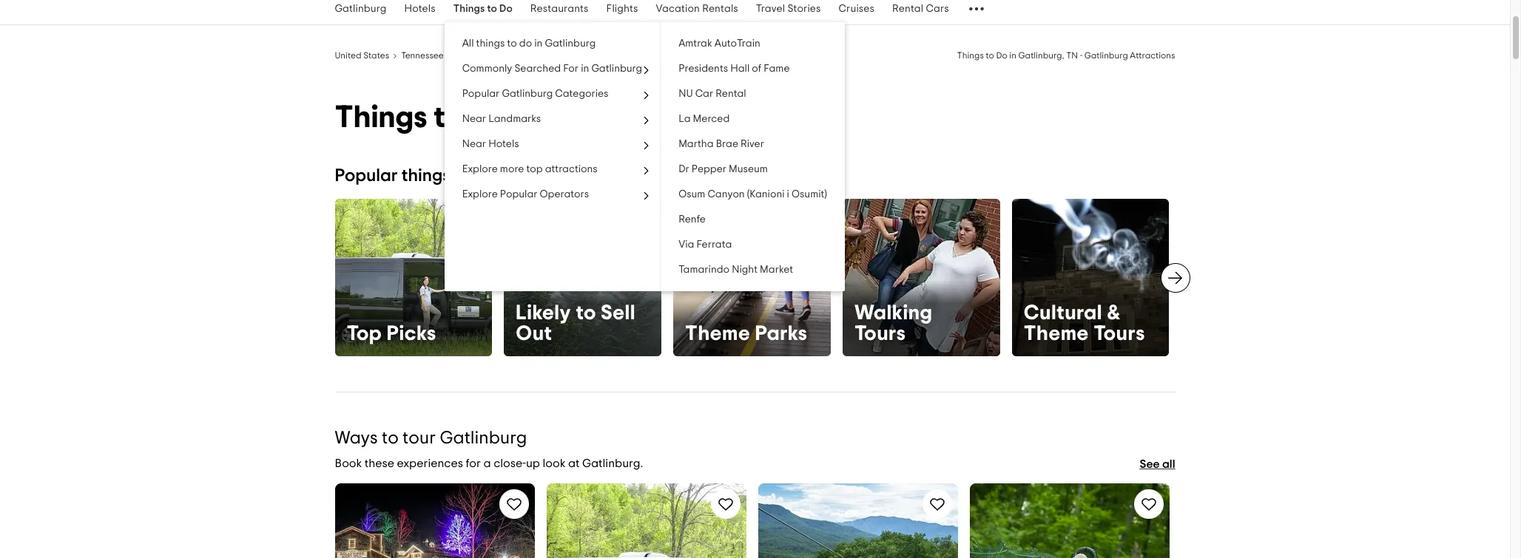 Task type: vqa. For each thing, say whether or not it's contained in the screenshot.
full
no



Task type: locate. For each thing, give the bounding box(es) containing it.
1 vertical spatial hotels
[[489, 139, 519, 149]]

do
[[519, 38, 532, 49], [475, 167, 496, 185]]

la
[[679, 114, 691, 124]]

likely to sell out link
[[504, 199, 662, 357]]

tamarindo night market
[[679, 265, 793, 275]]

tamarindo
[[679, 265, 730, 275]]

save to a trip image down close-
[[505, 496, 523, 513]]

0 vertical spatial things
[[476, 38, 505, 49]]

look
[[543, 458, 566, 470]]

tennessee
[[401, 51, 444, 60]]

tours
[[855, 324, 906, 345], [1094, 324, 1145, 345]]

all
[[1163, 459, 1175, 470]]

popular things to do
[[335, 167, 496, 185]]

presidents hall of fame link
[[661, 56, 845, 81]]

near inside near landmarks button
[[462, 114, 486, 124]]

2 explore from the top
[[462, 189, 498, 200]]

flights
[[606, 4, 638, 14]]

do left the more
[[475, 167, 496, 185]]

autotrain
[[715, 38, 761, 49]]

0 vertical spatial near
[[462, 114, 486, 124]]

0 vertical spatial explore
[[462, 164, 498, 175]]

see all link
[[1140, 449, 1175, 481]]

explore for explore popular operators
[[462, 189, 498, 200]]

book
[[335, 458, 362, 470]]

0 vertical spatial popular
[[462, 89, 500, 99]]

0 horizontal spatial do
[[475, 167, 496, 185]]

0 horizontal spatial hotels
[[404, 4, 436, 14]]

to inside likely to sell out
[[576, 303, 596, 324]]

things to do in gatlinburg down amtrak
[[597, 51, 702, 60]]

restaurants link
[[522, 0, 598, 24]]

things down rental cars link
[[957, 51, 984, 60]]

popular gatlinburg categories
[[462, 89, 609, 99]]

2 vertical spatial popular
[[500, 189, 538, 200]]

gatlinburg inside gatlinburg link
[[335, 4, 387, 14]]

commonly
[[462, 64, 512, 74]]

in left gatlinburg,
[[1010, 51, 1017, 60]]

top
[[347, 324, 382, 345]]

theme left the parks
[[685, 324, 751, 345]]

0 vertical spatial rental
[[892, 4, 924, 14]]

things for popular
[[402, 167, 451, 185]]

1 vertical spatial do
[[475, 167, 496, 185]]

hotels down near landmarks
[[489, 139, 519, 149]]

tour
[[403, 430, 436, 448]]

0 horizontal spatial tours
[[855, 324, 906, 345]]

commonly searched for in gatlinburg
[[462, 64, 642, 74]]

do
[[500, 4, 513, 14], [637, 51, 648, 60], [996, 51, 1008, 60], [470, 102, 508, 133]]

searched
[[515, 64, 561, 74]]

popular
[[462, 89, 500, 99], [335, 167, 398, 185], [500, 189, 538, 200]]

near down near landmarks
[[462, 139, 486, 149]]

things to do link
[[445, 0, 522, 24]]

things to do
[[453, 4, 513, 14]]

gatlinburg up united states link
[[335, 4, 387, 14]]

near for near hotels
[[462, 139, 486, 149]]

1 vertical spatial near
[[462, 139, 486, 149]]

1 near from the top
[[462, 114, 486, 124]]

things to do in gatlinburg down popular gatlinburg categories
[[335, 102, 696, 133]]

these
[[365, 458, 394, 470]]

gatlinburg
[[335, 4, 387, 14], [545, 38, 596, 49], [659, 51, 702, 60], [1085, 51, 1128, 60], [592, 64, 642, 74], [502, 89, 553, 99], [545, 102, 696, 133], [440, 430, 527, 448]]

a
[[484, 458, 491, 470]]

united states link
[[335, 49, 389, 61]]

1 horizontal spatial save to a trip image
[[1140, 496, 1158, 513]]

2 near from the top
[[462, 139, 486, 149]]

things inside all things to do in gatlinburg link
[[476, 38, 505, 49]]

1 horizontal spatial rental
[[892, 4, 924, 14]]

1 vertical spatial things
[[402, 167, 451, 185]]

near landmarks button
[[445, 107, 660, 132]]

things to do in gatlinburg
[[597, 51, 702, 60], [335, 102, 696, 133]]

1 horizontal spatial tours
[[1094, 324, 1145, 345]]

of
[[752, 64, 762, 74]]

tours inside walking tours
[[855, 324, 906, 345]]

gatlinburg up a
[[440, 430, 527, 448]]

1 vertical spatial explore
[[462, 189, 498, 200]]

rental left cars
[[892, 4, 924, 14]]

save to a trip image
[[505, 496, 523, 513], [1140, 496, 1158, 513]]

0 horizontal spatial theme
[[685, 324, 751, 345]]

0 horizontal spatial rental
[[716, 89, 746, 99]]

gatlinburg up 'for'
[[545, 38, 596, 49]]

gatlinburg down searched
[[502, 89, 553, 99]]

do up near hotels
[[470, 102, 508, 133]]

explore popular operators button
[[445, 182, 660, 207]]

gatlinburg down amtrak
[[659, 51, 702, 60]]

to down 'flights' link
[[626, 51, 635, 60]]

flights link
[[598, 0, 647, 24]]

1 explore from the top
[[462, 164, 498, 175]]

walking
[[855, 303, 933, 324]]

stories
[[788, 4, 821, 14]]

things to do in gatlinburg, tn - gatlinburg attractions
[[957, 51, 1175, 60]]

near inside "near hotels" button
[[462, 139, 486, 149]]

hotels
[[404, 4, 436, 14], [489, 139, 519, 149]]

cruises link
[[830, 0, 884, 24]]

0 vertical spatial do
[[519, 38, 532, 49]]

things down states
[[335, 102, 427, 133]]

things for all
[[476, 38, 505, 49]]

theme left &
[[1024, 324, 1089, 345]]

vacation rentals link
[[647, 0, 747, 24]]

save to a trip image down see
[[1140, 496, 1158, 513]]

1 horizontal spatial theme
[[1024, 324, 1089, 345]]

categories
[[555, 89, 609, 99]]

in right 'for'
[[581, 64, 589, 74]]

do up county
[[519, 38, 532, 49]]

travel
[[756, 4, 785, 14]]

to left gatlinburg,
[[986, 51, 994, 60]]

cultural & theme tours
[[1024, 303, 1145, 345]]

0 horizontal spatial save to a trip image
[[505, 496, 523, 513]]

near
[[462, 114, 486, 124], [462, 139, 486, 149]]

do up all things to do in gatlinburg
[[500, 4, 513, 14]]

explore
[[462, 164, 498, 175], [462, 189, 498, 200]]

1 horizontal spatial do
[[519, 38, 532, 49]]

top picks
[[347, 324, 436, 345]]

in down vacation
[[650, 51, 657, 60]]

gatlinburg up the categories
[[592, 64, 642, 74]]

to
[[487, 4, 497, 14], [507, 38, 517, 49], [626, 51, 635, 60], [986, 51, 994, 60], [434, 102, 463, 133], [454, 167, 471, 185], [576, 303, 596, 324], [382, 430, 399, 448]]

tennessee (tn)
[[401, 51, 462, 60]]

do for popular things to do
[[475, 167, 496, 185]]

things
[[476, 38, 505, 49], [402, 167, 451, 185]]

popular gatlinburg categories button
[[445, 81, 660, 107]]

1 horizontal spatial hotels
[[489, 139, 519, 149]]

gatlinburg,
[[1019, 51, 1065, 60]]

1 horizontal spatial save to a trip image
[[928, 496, 946, 513]]

hotels up tennessee
[[404, 4, 436, 14]]

1 vertical spatial popular
[[335, 167, 398, 185]]

river
[[741, 139, 764, 149]]

save to a trip image
[[717, 496, 734, 513], [928, 496, 946, 513]]

canyon
[[708, 189, 745, 200]]

all
[[462, 38, 474, 49]]

vacation
[[656, 4, 700, 14]]

0 horizontal spatial save to a trip image
[[717, 496, 734, 513]]

rental down presidents hall of fame
[[716, 89, 746, 99]]

brae
[[716, 139, 739, 149]]

sevier
[[474, 51, 499, 60]]

to left sell
[[576, 303, 596, 324]]

county
[[501, 51, 530, 60]]

rentals
[[702, 4, 738, 14]]

museum
[[729, 164, 768, 175]]

popular inside popular gatlinburg categories button
[[462, 89, 500, 99]]

explore popular operators
[[462, 189, 589, 200]]

merced
[[693, 114, 730, 124]]

near up near hotels
[[462, 114, 486, 124]]

2 save to a trip image from the left
[[928, 496, 946, 513]]

1 tours from the left
[[855, 324, 906, 345]]

0 horizontal spatial things
[[402, 167, 451, 185]]

1 theme from the left
[[685, 324, 751, 345]]

sell
[[601, 303, 636, 324]]

gatlinburg inside all things to do in gatlinburg link
[[545, 38, 596, 49]]

market
[[760, 265, 793, 275]]

gatlinburg inside commonly searched for in gatlinburg 'button'
[[592, 64, 642, 74]]

2 tours from the left
[[1094, 324, 1145, 345]]

do inside all things to do in gatlinburg link
[[519, 38, 532, 49]]

operators
[[540, 189, 589, 200]]

1 horizontal spatial things
[[476, 38, 505, 49]]

2 theme from the left
[[1024, 324, 1089, 345]]

cruises
[[839, 4, 875, 14]]

previous image
[[326, 270, 344, 287]]

things down 'flights' link
[[597, 51, 624, 60]]



Task type: describe. For each thing, give the bounding box(es) containing it.
martha brae river link
[[661, 132, 845, 157]]

in down popular gatlinburg categories
[[514, 102, 539, 133]]

car
[[695, 89, 713, 99]]

0 vertical spatial things to do in gatlinburg
[[597, 51, 702, 60]]

see all
[[1140, 459, 1175, 470]]

via
[[679, 240, 694, 250]]

see
[[1140, 459, 1160, 470]]

nu car rental link
[[661, 81, 845, 107]]

top
[[527, 164, 543, 175]]

united states
[[335, 51, 389, 60]]

popular for popular gatlinburg categories
[[462, 89, 500, 99]]

travel stories
[[756, 4, 821, 14]]

gatlinburg link
[[326, 0, 396, 24]]

landmarks
[[489, 114, 541, 124]]

osum canyon (kanioni i osumit)
[[679, 189, 827, 200]]

1 vertical spatial rental
[[716, 89, 746, 99]]

walking tours
[[855, 303, 933, 345]]

dr pepper museum
[[679, 164, 768, 175]]

states
[[363, 51, 389, 60]]

to up county
[[507, 38, 517, 49]]

explore more top attractions button
[[445, 157, 660, 182]]

renfe link
[[661, 207, 845, 232]]

picks
[[387, 324, 436, 345]]

2 save to a trip image from the left
[[1140, 496, 1158, 513]]

amtrak autotrain link
[[661, 31, 845, 56]]

rental cars link
[[884, 0, 958, 24]]

tennessee (tn) link
[[401, 49, 462, 61]]

gatlinburg inside popular gatlinburg categories button
[[502, 89, 553, 99]]

do for all things to do in gatlinburg
[[519, 38, 532, 49]]

osumit)
[[792, 189, 827, 200]]

in up searched
[[534, 38, 543, 49]]

hotels link
[[396, 0, 445, 24]]

vacation rentals
[[656, 4, 738, 14]]

amtrak autotrain
[[679, 38, 761, 49]]

to up near hotels
[[434, 102, 463, 133]]

1 save to a trip image from the left
[[717, 496, 734, 513]]

gatlinburg right -
[[1085, 51, 1128, 60]]

&
[[1107, 303, 1121, 324]]

cultural & theme tours link
[[1012, 199, 1170, 357]]

(kanioni
[[747, 189, 785, 200]]

dr pepper museum link
[[661, 157, 845, 182]]

ways
[[335, 430, 378, 448]]

0 vertical spatial hotels
[[404, 4, 436, 14]]

walking tours link
[[843, 199, 1000, 357]]

hall
[[730, 64, 750, 74]]

for
[[563, 64, 579, 74]]

in inside 'button'
[[581, 64, 589, 74]]

travel stories link
[[747, 0, 830, 24]]

restaurants
[[530, 4, 589, 14]]

via ferrata
[[679, 240, 732, 250]]

gatlinburg.
[[582, 458, 643, 470]]

1 vertical spatial things to do in gatlinburg
[[335, 102, 696, 133]]

renfe
[[679, 215, 706, 225]]

gatlinburg down the categories
[[545, 102, 696, 133]]

experiences
[[397, 458, 463, 470]]

close-
[[494, 458, 526, 470]]

la merced
[[679, 114, 730, 124]]

via ferrata link
[[661, 232, 845, 258]]

to up these
[[382, 430, 399, 448]]

commonly searched for in gatlinburg button
[[445, 56, 660, 81]]

popular inside explore popular operators button
[[500, 189, 538, 200]]

do left gatlinburg,
[[996, 51, 1008, 60]]

likely
[[516, 303, 571, 324]]

-
[[1080, 51, 1083, 60]]

next image
[[1167, 270, 1184, 287]]

rental cars
[[892, 4, 949, 14]]

amtrak
[[679, 38, 712, 49]]

la merced link
[[661, 107, 845, 132]]

pepper
[[692, 164, 727, 175]]

cultural
[[1024, 303, 1103, 324]]

hotels inside button
[[489, 139, 519, 149]]

tours inside 'cultural & theme tours'
[[1094, 324, 1145, 345]]

nu
[[679, 89, 693, 99]]

do down 'flights' link
[[637, 51, 648, 60]]

sevier county link
[[474, 49, 530, 61]]

theme inside 'cultural & theme tours'
[[1024, 324, 1089, 345]]

theme parks
[[685, 324, 808, 345]]

near landmarks
[[462, 114, 541, 124]]

all things to do in gatlinburg
[[462, 38, 596, 49]]

ways to tour gatlinburg link
[[335, 430, 527, 448]]

near hotels button
[[445, 132, 660, 157]]

theme inside theme parks link
[[685, 324, 751, 345]]

theme parks link
[[673, 199, 831, 357]]

nu car rental
[[679, 89, 746, 99]]

sevier county
[[474, 51, 530, 60]]

united
[[335, 51, 362, 60]]

to down near hotels
[[454, 167, 471, 185]]

1 save to a trip image from the left
[[505, 496, 523, 513]]

night
[[732, 265, 758, 275]]

(tn)
[[446, 51, 462, 60]]

to up sevier county link
[[487, 4, 497, 14]]

do inside things to do link
[[500, 4, 513, 14]]

attractions
[[545, 164, 598, 175]]

up
[[526, 458, 540, 470]]

explore for explore more top attractions
[[462, 164, 498, 175]]

for
[[466, 458, 481, 470]]

martha
[[679, 139, 714, 149]]

out
[[516, 324, 552, 345]]

popular for popular things to do
[[335, 167, 398, 185]]

osum canyon (kanioni i osumit) link
[[661, 182, 845, 207]]

near for near landmarks
[[462, 114, 486, 124]]

presidents hall of fame
[[679, 64, 790, 74]]

things up all
[[453, 4, 485, 14]]



